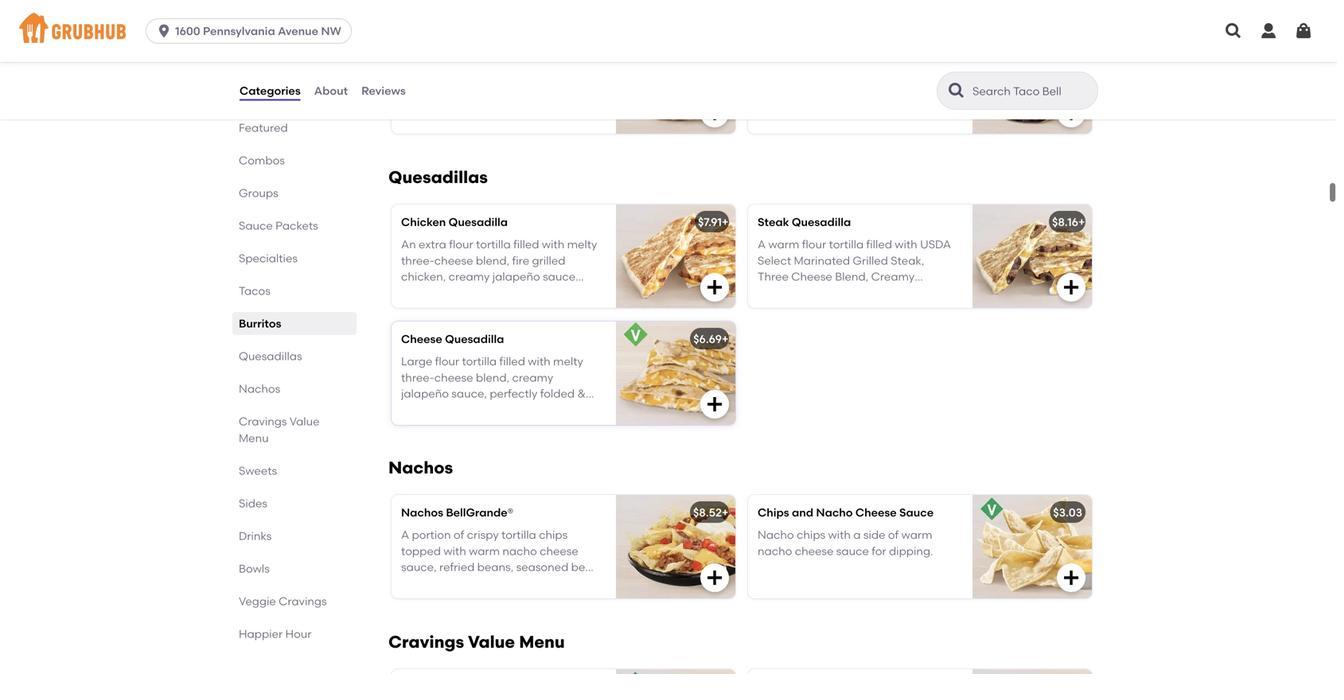 Task type: vqa. For each thing, say whether or not it's contained in the screenshot.
the D
no



Task type: locate. For each thing, give the bounding box(es) containing it.
three-
[[401, 254, 435, 267]]

menu down sour
[[519, 632, 565, 652]]

nachos up the nachos bellgrande®
[[389, 458, 453, 478]]

steak quesadilla image
[[973, 205, 1093, 308]]

1 horizontal spatial of
[[889, 528, 899, 542]]

chips and nacho cheese sauce image
[[973, 495, 1093, 599]]

2 flour from the left
[[802, 238, 827, 251]]

quesadilla up marinated
[[792, 215, 851, 229]]

folded down chicken,
[[401, 286, 436, 300]]

packets
[[276, 219, 318, 233]]

and down creamy
[[439, 286, 460, 300]]

cravings value menu down tomatoes
[[389, 632, 565, 652]]

filled for steak,
[[867, 238, 893, 251]]

2 filled from the left
[[867, 238, 893, 251]]

2 folded from the left
[[852, 286, 887, 300]]

svg image inside 1600 pennsylvania avenue nw button
[[156, 23, 172, 39]]

hour
[[285, 627, 312, 641]]

cravings up hour
[[279, 595, 327, 608]]

0 vertical spatial grilled
[[532, 254, 566, 267]]

tortilla up grilled
[[829, 238, 864, 251]]

1 vertical spatial cheese
[[401, 332, 443, 346]]

1 nacho from the left
[[503, 545, 537, 558]]

sauce,
[[813, 286, 850, 300]]

sauce
[[543, 270, 576, 284], [837, 545, 869, 558]]

an extra flour tortilla filled with melty three-cheese blend, fire grilled chicken, creamy jalapeño sauce folded and grilled to perfection.
[[401, 238, 598, 300]]

sauce packets
[[239, 219, 318, 233]]

of inside nacho chips with a side of warm nacho cheese sauce for dipping.
[[889, 528, 899, 542]]

$8.16
[[1053, 215, 1079, 229]]

jalapeno
[[758, 286, 810, 300]]

cheese for three-
[[435, 254, 473, 267]]

1 vertical spatial value
[[468, 632, 515, 652]]

tortilla for blend,
[[476, 238, 511, 251]]

nacho up seasoned
[[503, 545, 537, 558]]

0 vertical spatial cravings
[[239, 415, 287, 428]]

of right side
[[889, 528, 899, 542]]

categories button
[[239, 62, 302, 119]]

1 horizontal spatial grilled
[[532, 254, 566, 267]]

sauce down the groups
[[239, 219, 273, 233]]

1 horizontal spatial filled
[[867, 238, 893, 251]]

cheese down chips and nacho cheese sauce
[[795, 545, 834, 558]]

0 vertical spatial a
[[758, 238, 766, 251]]

about
[[314, 84, 348, 97]]

quesadillas up chicken
[[389, 167, 488, 187]]

0 horizontal spatial cheese
[[435, 254, 473, 267]]

cheese quesadilla
[[401, 332, 504, 346]]

of down the nachos bellgrande®
[[454, 528, 464, 542]]

svg image
[[1225, 22, 1244, 41], [156, 23, 172, 39], [1062, 103, 1081, 123], [706, 278, 725, 297], [1062, 278, 1081, 297], [706, 395, 725, 414], [1062, 568, 1081, 588]]

nacho down chips
[[758, 528, 794, 542]]

0 vertical spatial menu
[[239, 432, 269, 445]]

tortilla inside a warm flour tortilla filled with usda select marinated grilled steak, three cheese blend, creamy jalapeno sauce, folded over and grilled.
[[829, 238, 864, 251]]

0 horizontal spatial nacho
[[758, 528, 794, 542]]

0 horizontal spatial value
[[290, 415, 320, 428]]

value
[[290, 415, 320, 428], [468, 632, 515, 652]]

filled for fire
[[514, 238, 539, 251]]

quesadillas down the burritos
[[239, 350, 302, 363]]

and inside a portion of crispy tortilla chips topped with warm nacho cheese sauce, refried beans, seasoned beef, ripe tomatoes and cool sour cream.
[[480, 577, 501, 590]]

happier hour
[[239, 627, 312, 641]]

for
[[872, 545, 887, 558]]

flour for warm
[[802, 238, 827, 251]]

menu
[[239, 432, 269, 445], [519, 632, 565, 652]]

1600
[[175, 24, 200, 38]]

1 vertical spatial sauce
[[837, 545, 869, 558]]

1 vertical spatial quesadillas
[[239, 350, 302, 363]]

tortilla inside an extra flour tortilla filled with melty three-cheese blend, fire grilled chicken, creamy jalapeño sauce folded and grilled to perfection.
[[476, 238, 511, 251]]

an
[[401, 238, 416, 251]]

1 horizontal spatial value
[[468, 632, 515, 652]]

a up topped
[[401, 528, 409, 542]]

chips down chips and nacho cheese sauce
[[797, 528, 826, 542]]

+
[[722, 215, 729, 229], [1079, 215, 1086, 229], [722, 332, 729, 346], [722, 506, 729, 519]]

2 vertical spatial nachos
[[401, 506, 444, 519]]

tortilla
[[476, 238, 511, 251], [829, 238, 864, 251], [502, 528, 536, 542]]

nachos bellgrande®
[[401, 506, 514, 519]]

2 nacho from the left
[[758, 545, 793, 558]]

nachos
[[239, 382, 280, 396], [389, 458, 453, 478], [401, 506, 444, 519]]

tomatoes
[[425, 577, 477, 590]]

0 horizontal spatial cheese
[[401, 332, 443, 346]]

chips
[[539, 528, 568, 542], [797, 528, 826, 542]]

0 horizontal spatial filled
[[514, 238, 539, 251]]

cravings value menu up sweets
[[239, 415, 320, 445]]

nachos up portion
[[401, 506, 444, 519]]

0 horizontal spatial of
[[454, 528, 464, 542]]

veggie cravings
[[239, 595, 327, 608]]

2 vertical spatial warm
[[469, 545, 500, 558]]

+ for $8.16
[[1079, 215, 1086, 229]]

1 horizontal spatial warm
[[769, 238, 800, 251]]

nacho
[[503, 545, 537, 558], [758, 545, 793, 558]]

creamy
[[872, 270, 915, 284]]

refried
[[440, 561, 475, 574]]

0 vertical spatial warm
[[769, 238, 800, 251]]

jalapeño
[[493, 270, 540, 284]]

tortilla up blend,
[[476, 238, 511, 251]]

a inside a warm flour tortilla filled with usda select marinated grilled steak, three cheese blend, creamy jalapeno sauce, folded over and grilled.
[[758, 238, 766, 251]]

crispy
[[467, 528, 499, 542]]

1 horizontal spatial cravings value menu
[[389, 632, 565, 652]]

1 horizontal spatial folded
[[852, 286, 887, 300]]

0 horizontal spatial flour
[[449, 238, 474, 251]]

$6.69
[[694, 332, 722, 346]]

2 vertical spatial cheese
[[856, 506, 897, 519]]

featured
[[239, 121, 288, 135]]

$8.52 +
[[694, 506, 729, 519]]

and down beans,
[[480, 577, 501, 590]]

1 horizontal spatial sauce
[[837, 545, 869, 558]]

menu inside the cravings value menu
[[239, 432, 269, 445]]

with up steak,
[[895, 238, 918, 251]]

a inside a portion of crispy tortilla chips topped with warm nacho cheese sauce, refried beans, seasoned beef, ripe tomatoes and cool sour cream.
[[401, 528, 409, 542]]

filled up grilled
[[867, 238, 893, 251]]

cheese up side
[[856, 506, 897, 519]]

warm down "crispy"
[[469, 545, 500, 558]]

0 horizontal spatial cravings value menu
[[239, 415, 320, 445]]

0 horizontal spatial quesadillas
[[239, 350, 302, 363]]

grilled down creamy
[[463, 286, 496, 300]]

happier
[[239, 627, 283, 641]]

1 horizontal spatial sauce
[[900, 506, 934, 519]]

quesadilla down the to
[[445, 332, 504, 346]]

0 vertical spatial sauce
[[239, 219, 273, 233]]

0 horizontal spatial nacho
[[503, 545, 537, 558]]

warm
[[769, 238, 800, 251], [902, 528, 933, 542], [469, 545, 500, 558]]

nacho
[[817, 506, 853, 519], [758, 528, 794, 542]]

flour down chicken quesadilla at left
[[449, 238, 474, 251]]

cravings
[[239, 415, 287, 428], [279, 595, 327, 608], [389, 632, 464, 652]]

1 folded from the left
[[401, 286, 436, 300]]

blend,
[[476, 254, 510, 267]]

+ for $6.69
[[722, 332, 729, 346]]

1 horizontal spatial nacho
[[758, 545, 793, 558]]

0 vertical spatial cravings value menu
[[239, 415, 320, 445]]

sauce up perfection.
[[543, 270, 576, 284]]

chicken quesadilla image
[[616, 205, 736, 308]]

filled inside an extra flour tortilla filled with melty three-cheese blend, fire grilled chicken, creamy jalapeño sauce folded and grilled to perfection.
[[514, 238, 539, 251]]

cheese inside nacho chips with a side of warm nacho cheese sauce for dipping.
[[795, 545, 834, 558]]

menu up sweets
[[239, 432, 269, 445]]

cheesy bean and rice burrito image
[[616, 30, 736, 134]]

folded down blend,
[[852, 286, 887, 300]]

nachos down the burritos
[[239, 382, 280, 396]]

0 horizontal spatial a
[[401, 528, 409, 542]]

of
[[454, 528, 464, 542], [889, 528, 899, 542]]

1 horizontal spatial cheese
[[792, 270, 833, 284]]

cheese up seasoned
[[540, 545, 579, 558]]

grilled right fire
[[532, 254, 566, 267]]

with
[[542, 238, 565, 251], [895, 238, 918, 251], [829, 528, 851, 542], [444, 545, 466, 558]]

2 horizontal spatial cheese
[[795, 545, 834, 558]]

0 horizontal spatial sauce
[[239, 219, 273, 233]]

$8.16 +
[[1053, 215, 1086, 229]]

seasoned
[[516, 561, 569, 574]]

0 vertical spatial cheese
[[792, 270, 833, 284]]

2 horizontal spatial warm
[[902, 528, 933, 542]]

and right 'over'
[[916, 286, 937, 300]]

quesadilla
[[449, 215, 508, 229], [792, 215, 851, 229], [445, 332, 504, 346]]

$6.69 +
[[694, 332, 729, 346]]

extra
[[419, 238, 447, 251]]

svg image
[[1260, 22, 1279, 41], [1295, 22, 1314, 41], [706, 103, 725, 123], [706, 568, 725, 588]]

1 vertical spatial warm
[[902, 528, 933, 542]]

nacho down chips
[[758, 545, 793, 558]]

1 horizontal spatial nacho
[[817, 506, 853, 519]]

quesadilla for warm
[[792, 215, 851, 229]]

grilled.
[[758, 302, 794, 316]]

filled
[[514, 238, 539, 251], [867, 238, 893, 251]]

chips inside nacho chips with a side of warm nacho cheese sauce for dipping.
[[797, 528, 826, 542]]

tortilla right "crispy"
[[502, 528, 536, 542]]

1 vertical spatial grilled
[[463, 286, 496, 300]]

0 vertical spatial sauce
[[543, 270, 576, 284]]

cheese down chicken,
[[401, 332, 443, 346]]

filled inside a warm flour tortilla filled with usda select marinated grilled steak, three cheese blend, creamy jalapeno sauce, folded over and grilled.
[[867, 238, 893, 251]]

0 horizontal spatial folded
[[401, 286, 436, 300]]

a up the select
[[758, 238, 766, 251]]

flour up marinated
[[802, 238, 827, 251]]

0 vertical spatial value
[[290, 415, 320, 428]]

2 horizontal spatial cheese
[[856, 506, 897, 519]]

reviews
[[362, 84, 406, 97]]

0 horizontal spatial sauce
[[543, 270, 576, 284]]

2 of from the left
[[889, 528, 899, 542]]

with up refried
[[444, 545, 466, 558]]

svg image for the chicken quesadilla image at the top of page
[[706, 278, 725, 297]]

filled up fire
[[514, 238, 539, 251]]

1 chips from the left
[[539, 528, 568, 542]]

flour inside a warm flour tortilla filled with usda select marinated grilled steak, three cheese blend, creamy jalapeno sauce, folded over and grilled.
[[802, 238, 827, 251]]

pennsylvania
[[203, 24, 275, 38]]

chips up seasoned
[[539, 528, 568, 542]]

value inside the cravings value menu
[[290, 415, 320, 428]]

with left a at right bottom
[[829, 528, 851, 542]]

1 horizontal spatial menu
[[519, 632, 565, 652]]

sauce
[[239, 219, 273, 233], [900, 506, 934, 519]]

with inside nacho chips with a side of warm nacho cheese sauce for dipping.
[[829, 528, 851, 542]]

chipotle ranch grilled chicken burrito image
[[973, 670, 1093, 674]]

chicken quesadilla
[[401, 215, 508, 229]]

cheese up creamy
[[435, 254, 473, 267]]

warm up dipping.
[[902, 528, 933, 542]]

and inside an extra flour tortilla filled with melty three-cheese blend, fire grilled chicken, creamy jalapeño sauce folded and grilled to perfection.
[[439, 286, 460, 300]]

cravings up sweets
[[239, 415, 287, 428]]

1 horizontal spatial quesadillas
[[389, 167, 488, 187]]

reviews button
[[361, 62, 407, 119]]

flour inside an extra flour tortilla filled with melty three-cheese blend, fire grilled chicken, creamy jalapeño sauce folded and grilled to perfection.
[[449, 238, 474, 251]]

warm up the select
[[769, 238, 800, 251]]

cheese inside an extra flour tortilla filled with melty three-cheese blend, fire grilled chicken, creamy jalapeño sauce folded and grilled to perfection.
[[435, 254, 473, 267]]

1 vertical spatial cravings value menu
[[389, 632, 565, 652]]

1 flour from the left
[[449, 238, 474, 251]]

1 of from the left
[[454, 528, 464, 542]]

1600 pennsylvania avenue nw button
[[146, 18, 358, 44]]

0 horizontal spatial chips
[[539, 528, 568, 542]]

1 horizontal spatial flour
[[802, 238, 827, 251]]

warm inside a portion of crispy tortilla chips topped with warm nacho cheese sauce, refried beans, seasoned beef, ripe tomatoes and cool sour cream.
[[469, 545, 500, 558]]

a for a warm flour tortilla filled with usda select marinated grilled steak, three cheese blend, creamy jalapeno sauce, folded over and grilled.
[[758, 238, 766, 251]]

and inside a warm flour tortilla filled with usda select marinated grilled steak, three cheese blend, creamy jalapeno sauce, folded over and grilled.
[[916, 286, 937, 300]]

+ for $8.52
[[722, 506, 729, 519]]

warm inside nacho chips with a side of warm nacho cheese sauce for dipping.
[[902, 528, 933, 542]]

1 vertical spatial nacho
[[758, 528, 794, 542]]

1 horizontal spatial a
[[758, 238, 766, 251]]

sour
[[530, 577, 553, 590]]

nacho up nacho chips with a side of warm nacho cheese sauce for dipping.
[[817, 506, 853, 519]]

sauce up dipping.
[[900, 506, 934, 519]]

nacho inside nacho chips with a side of warm nacho cheese sauce for dipping.
[[758, 545, 793, 558]]

grilled
[[532, 254, 566, 267], [463, 286, 496, 300]]

cheese down marinated
[[792, 270, 833, 284]]

sauce down a at right bottom
[[837, 545, 869, 558]]

cravings down ripe
[[389, 632, 464, 652]]

sauce,
[[401, 561, 437, 574]]

2 chips from the left
[[797, 528, 826, 542]]

folded
[[401, 286, 436, 300], [852, 286, 887, 300]]

quesadilla up blend,
[[449, 215, 508, 229]]

svg image for fiesta veggie burrito image
[[1062, 103, 1081, 123]]

0 horizontal spatial menu
[[239, 432, 269, 445]]

0 horizontal spatial warm
[[469, 545, 500, 558]]

flour
[[449, 238, 474, 251], [802, 238, 827, 251]]

a
[[758, 238, 766, 251], [401, 528, 409, 542]]

1 vertical spatial a
[[401, 528, 409, 542]]

1 horizontal spatial cheese
[[540, 545, 579, 558]]

and
[[439, 286, 460, 300], [916, 286, 937, 300], [792, 506, 814, 519], [480, 577, 501, 590]]

a warm flour tortilla filled with usda select marinated grilled steak, three cheese blend, creamy jalapeno sauce, folded over and grilled.
[[758, 238, 952, 316]]

1 filled from the left
[[514, 238, 539, 251]]

0 horizontal spatial grilled
[[463, 286, 496, 300]]

with left melty
[[542, 238, 565, 251]]

1 horizontal spatial chips
[[797, 528, 826, 542]]



Task type: describe. For each thing, give the bounding box(es) containing it.
cream.
[[555, 577, 594, 590]]

combos
[[239, 154, 285, 167]]

spicy potato soft taco image
[[616, 670, 736, 674]]

usda
[[921, 238, 952, 251]]

a portion of crispy tortilla chips topped with warm nacho cheese sauce, refried beans, seasoned beef, ripe tomatoes and cool sour cream.
[[401, 528, 598, 590]]

beef,
[[571, 561, 598, 574]]

ripe
[[401, 577, 422, 590]]

1 vertical spatial sauce
[[900, 506, 934, 519]]

nw
[[321, 24, 341, 38]]

sauce inside an extra flour tortilla filled with melty three-cheese blend, fire grilled chicken, creamy jalapeño sauce folded and grilled to perfection.
[[543, 270, 576, 284]]

specialties
[[239, 252, 298, 265]]

sweets
[[239, 464, 277, 478]]

avenue
[[278, 24, 319, 38]]

steak,
[[891, 254, 925, 267]]

bellgrande®
[[446, 506, 514, 519]]

folded inside an extra flour tortilla filled with melty three-cheese blend, fire grilled chicken, creamy jalapeño sauce folded and grilled to perfection.
[[401, 286, 436, 300]]

warm inside a warm flour tortilla filled with usda select marinated grilled steak, three cheese blend, creamy jalapeno sauce, folded over and grilled.
[[769, 238, 800, 251]]

portion
[[412, 528, 451, 542]]

steak
[[758, 215, 790, 229]]

select
[[758, 254, 792, 267]]

tacos
[[239, 284, 271, 298]]

chicken
[[401, 215, 446, 229]]

over
[[890, 286, 913, 300]]

cheese quesadilla image
[[616, 322, 736, 425]]

2 vertical spatial cravings
[[389, 632, 464, 652]]

0 vertical spatial nacho
[[817, 506, 853, 519]]

nacho inside nacho chips with a side of warm nacho cheese sauce for dipping.
[[758, 528, 794, 542]]

Search Taco Bell search field
[[971, 84, 1093, 99]]

flour for extra
[[449, 238, 474, 251]]

side
[[864, 528, 886, 542]]

main navigation navigation
[[0, 0, 1338, 62]]

perfection.
[[513, 286, 571, 300]]

$7.91
[[698, 215, 722, 229]]

of inside a portion of crispy tortilla chips topped with warm nacho cheese sauce, refried beans, seasoned beef, ripe tomatoes and cool sour cream.
[[454, 528, 464, 542]]

melty
[[567, 238, 598, 251]]

$8.52
[[694, 506, 722, 519]]

1600 pennsylvania avenue nw
[[175, 24, 341, 38]]

to
[[499, 286, 510, 300]]

chips inside a portion of crispy tortilla chips topped with warm nacho cheese sauce, refried beans, seasoned beef, ripe tomatoes and cool sour cream.
[[539, 528, 568, 542]]

search icon image
[[948, 81, 967, 100]]

fire
[[512, 254, 530, 267]]

about button
[[313, 62, 349, 119]]

steak quesadilla
[[758, 215, 851, 229]]

a for a portion of crispy tortilla chips topped with warm nacho cheese sauce, refried beans, seasoned beef, ripe tomatoes and cool sour cream.
[[401, 528, 409, 542]]

svg image for the chips and nacho cheese sauce image
[[1062, 568, 1081, 588]]

with inside an extra flour tortilla filled with melty three-cheese blend, fire grilled chicken, creamy jalapeño sauce folded and grilled to perfection.
[[542, 238, 565, 251]]

chicken,
[[401, 270, 446, 284]]

with inside a portion of crispy tortilla chips topped with warm nacho cheese sauce, refried beans, seasoned beef, ripe tomatoes and cool sour cream.
[[444, 545, 466, 558]]

folded inside a warm flour tortilla filled with usda select marinated grilled steak, three cheese blend, creamy jalapeno sauce, folded over and grilled.
[[852, 286, 887, 300]]

cravings inside the cravings value menu
[[239, 415, 287, 428]]

nachos bellgrande® image
[[616, 495, 736, 599]]

drinks
[[239, 530, 272, 543]]

0 vertical spatial nachos
[[239, 382, 280, 396]]

nacho inside a portion of crispy tortilla chips topped with warm nacho cheese sauce, refried beans, seasoned beef, ripe tomatoes and cool sour cream.
[[503, 545, 537, 558]]

blend,
[[835, 270, 869, 284]]

three
[[758, 270, 789, 284]]

svg image for steak quesadilla image
[[1062, 278, 1081, 297]]

burritos
[[239, 317, 281, 330]]

nacho chips with a side of warm nacho cheese sauce for dipping.
[[758, 528, 934, 558]]

cheese inside a warm flour tortilla filled with usda select marinated grilled steak, three cheese blend, creamy jalapeno sauce, folded over and grilled.
[[792, 270, 833, 284]]

a
[[854, 528, 861, 542]]

cool
[[504, 577, 527, 590]]

quesadilla for extra
[[449, 215, 508, 229]]

creamy
[[449, 270, 490, 284]]

chips and nacho cheese sauce
[[758, 506, 934, 519]]

cheese for nacho
[[795, 545, 834, 558]]

tortilla inside a portion of crispy tortilla chips topped with warm nacho cheese sauce, refried beans, seasoned beef, ripe tomatoes and cool sour cream.
[[502, 528, 536, 542]]

topped
[[401, 545, 441, 558]]

tortilla for grilled
[[829, 238, 864, 251]]

veggie
[[239, 595, 276, 608]]

0 vertical spatial quesadillas
[[389, 167, 488, 187]]

sides
[[239, 497, 268, 510]]

beans,
[[478, 561, 514, 574]]

1 vertical spatial menu
[[519, 632, 565, 652]]

1 vertical spatial nachos
[[389, 458, 453, 478]]

fiesta veggie burrito image
[[973, 30, 1093, 134]]

categories
[[240, 84, 301, 97]]

dipping.
[[889, 545, 934, 558]]

with inside a warm flour tortilla filled with usda select marinated grilled steak, three cheese blend, creamy jalapeno sauce, folded over and grilled.
[[895, 238, 918, 251]]

1 vertical spatial cravings
[[279, 595, 327, 608]]

groups
[[239, 186, 278, 200]]

$7.91 +
[[698, 215, 729, 229]]

grilled
[[853, 254, 889, 267]]

chips
[[758, 506, 790, 519]]

and right chips
[[792, 506, 814, 519]]

marinated
[[794, 254, 850, 267]]

svg image for cheese quesadilla image
[[706, 395, 725, 414]]

cheese inside a portion of crispy tortilla chips topped with warm nacho cheese sauce, refried beans, seasoned beef, ripe tomatoes and cool sour cream.
[[540, 545, 579, 558]]

bowls
[[239, 562, 270, 576]]

sauce inside nacho chips with a side of warm nacho cheese sauce for dipping.
[[837, 545, 869, 558]]

$3.03
[[1054, 506, 1083, 519]]

+ for $7.91
[[722, 215, 729, 229]]



